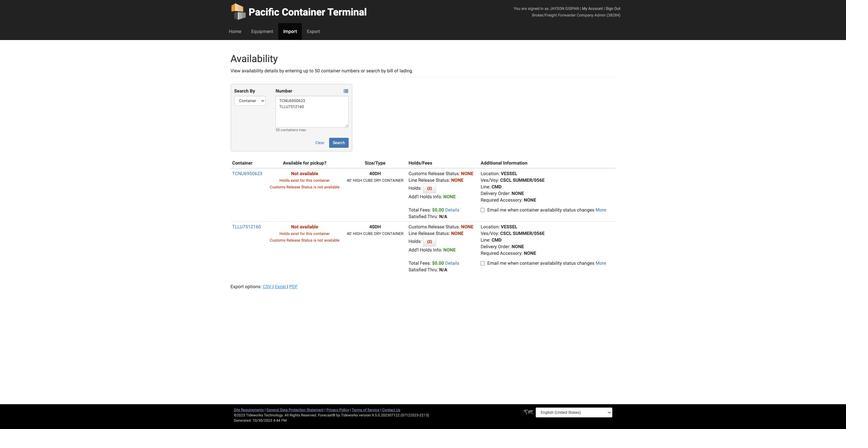 Task type: describe. For each thing, give the bounding box(es) containing it.
home button
[[224, 23, 246, 40]]

2213)
[[420, 413, 429, 418]]

are
[[522, 6, 527, 11]]

status for tcnu6950623
[[563, 207, 576, 213]]

when for tllu7512160
[[508, 261, 519, 266]]

privacy
[[327, 408, 339, 412]]

tcnu6950623
[[232, 171, 263, 176]]

vessel for tllu7512160
[[501, 224, 518, 230]]

availability for tllu7512160
[[541, 261, 562, 266]]

signed
[[528, 6, 540, 11]]

up
[[303, 68, 309, 73]]

more link for tllu7512160
[[596, 261, 607, 266]]

terminal
[[328, 6, 367, 18]]

general data protection statement link
[[267, 408, 324, 412]]

dry for tcnu6950623
[[374, 178, 381, 183]]

vessel for tcnu6950623
[[501, 171, 518, 176]]

equipment
[[251, 29, 274, 34]]

options:
[[245, 284, 262, 289]]

not for tcnu6950623
[[318, 185, 323, 190]]

lading.
[[400, 68, 414, 73]]

my account link
[[582, 6, 603, 11]]

add'l for tllu7512160
[[409, 247, 419, 253]]

available
[[283, 160, 302, 166]]

view availability details by entering up to 50 container numbers or search by bill of lading.
[[231, 68, 414, 73]]

pdf
[[289, 284, 298, 289]]

equipment button
[[246, 23, 278, 40]]

delivery for tllu7512160
[[481, 244, 497, 249]]

me for tllu7512160
[[500, 261, 507, 266]]

total fees: $0.00 details satisfied thru: n/a for tcnu6950623
[[409, 207, 460, 219]]

cscl for tllu7512160
[[501, 231, 512, 236]]

excel
[[275, 284, 286, 289]]

add'l holds info: none for tcnu6950623
[[409, 194, 456, 199]]

requirements
[[241, 408, 264, 412]]

containers
[[281, 128, 298, 132]]

summer/056e for tllu7512160
[[513, 231, 545, 236]]

0 vertical spatial availability
[[242, 68, 264, 73]]

sign out link
[[606, 6, 621, 11]]

changes for tllu7512160
[[577, 261, 595, 266]]

not for tllu7512160
[[318, 238, 323, 243]]

delivery for tcnu6950623
[[481, 191, 497, 196]]

search for search by
[[234, 88, 249, 94]]

information
[[504, 160, 528, 166]]

privacy policy link
[[327, 408, 349, 412]]

terms
[[352, 408, 363, 412]]

availability
[[231, 53, 278, 64]]

customs release status : none line release status : none for tllu7512160
[[409, 224, 474, 236]]

sign
[[606, 6, 614, 11]]

rights
[[290, 413, 300, 418]]

exist for tllu7512160
[[291, 232, 299, 236]]

for for tcnu6950623
[[300, 178, 305, 183]]

pacific container terminal link
[[231, 0, 367, 23]]

cmd for tllu7512160
[[492, 237, 502, 243]]

40dh for tcnu6950623
[[370, 171, 381, 176]]

by
[[250, 88, 255, 94]]

protection
[[289, 408, 306, 412]]

for for tllu7512160
[[300, 232, 305, 236]]

status for tllu7512160
[[563, 261, 576, 266]]

not available holds exist for this container customs release status is not available for tllu7512160
[[270, 224, 340, 243]]

us
[[396, 408, 401, 412]]

pm
[[281, 419, 287, 423]]

contact
[[383, 408, 395, 412]]

1 vertical spatial 50
[[276, 128, 280, 132]]

excel link
[[275, 284, 287, 289]]

container for tllu7512160
[[382, 232, 404, 236]]

line: for tcnu6950623
[[481, 184, 491, 190]]

policy
[[340, 408, 349, 412]]

summer/056e for tcnu6950623
[[513, 178, 545, 183]]

contact us link
[[383, 408, 401, 412]]

more for tcnu6950623
[[596, 207, 607, 213]]

as
[[545, 6, 549, 11]]

gispan
[[566, 6, 580, 11]]

pdf link
[[289, 284, 298, 289]]

search button
[[329, 138, 349, 148]]

terms of service link
[[352, 408, 380, 412]]

by inside site requirements | general data protection statement | privacy policy | terms of service | contact us ©2023 tideworks technology. all rights reserved. forecast® by tideworks version 9.5.0.202307122 (07122023-2213) generated: 10/30/2023 4:44 pm
[[337, 413, 340, 418]]

email for tcnu6950623
[[488, 207, 499, 213]]

0 horizontal spatial container
[[232, 160, 253, 166]]

or
[[361, 68, 365, 73]]

changes for tcnu6950623
[[577, 207, 595, 213]]

40dh 40' high cube dry container for tllu7512160
[[347, 224, 404, 236]]

| right the csv
[[273, 284, 274, 289]]

40' for tllu7512160
[[347, 232, 352, 236]]

| left sign
[[604, 6, 605, 11]]

satisfied for tcnu6950623
[[409, 214, 427, 219]]

is for tcnu6950623
[[314, 185, 317, 190]]

(38284)
[[607, 13, 621, 18]]

export button
[[302, 23, 325, 40]]

home
[[229, 29, 242, 34]]

statement
[[307, 408, 324, 412]]

1 horizontal spatial 50
[[315, 68, 320, 73]]

not for tllu7512160
[[291, 224, 299, 230]]

company
[[577, 13, 594, 18]]

numbers
[[342, 68, 360, 73]]

pacific container terminal
[[249, 6, 367, 18]]

email me when container availability status changes more for tcnu6950623
[[488, 207, 607, 213]]

0 horizontal spatial by
[[280, 68, 284, 73]]

location : vessel ves/voy: cscl summer/056e line: cmd delivery order : none required accessory : none for tcnu6950623
[[481, 171, 545, 203]]

add'l for tcnu6950623
[[409, 194, 419, 199]]

ves/voy: for tllu7512160
[[481, 231, 499, 236]]

version
[[359, 413, 371, 418]]

tllu7512160
[[232, 224, 261, 230]]

account
[[589, 6, 603, 11]]

2 horizontal spatial by
[[381, 68, 386, 73]]

size/type
[[365, 160, 386, 166]]

forwarder
[[559, 13, 576, 18]]

(2) for tllu7512160
[[428, 239, 432, 244]]

©2023 tideworks
[[234, 413, 263, 418]]

tideworks
[[341, 413, 358, 418]]

50 containers max
[[276, 128, 306, 132]]

order for tcnu6950623
[[498, 191, 510, 196]]

required for tllu7512160
[[481, 251, 499, 256]]

more for tllu7512160
[[596, 261, 607, 266]]

details link for tcnu6950623
[[446, 207, 460, 213]]

additional information
[[481, 160, 528, 166]]

fees: for tllu7512160
[[420, 261, 431, 266]]

holds/fees
[[409, 160, 433, 166]]

import button
[[278, 23, 302, 40]]

40' for tcnu6950623
[[347, 178, 352, 183]]

(2) link for tcnu6950623
[[423, 184, 437, 193]]

entering
[[285, 68, 302, 73]]

site requirements | general data protection statement | privacy policy | terms of service | contact us ©2023 tideworks technology. all rights reserved. forecast® by tideworks version 9.5.0.202307122 (07122023-2213) generated: 10/30/2023 4:44 pm
[[234, 408, 429, 423]]

9.5.0.202307122
[[372, 413, 400, 418]]

10/30/2023
[[253, 419, 272, 423]]

broker/freight
[[532, 13, 558, 18]]

this for tcnu6950623
[[306, 178, 313, 183]]

you are signed in as jayson gispan | my account | sign out broker/freight forwarder company admin (38284)
[[514, 6, 621, 18]]

generated:
[[234, 419, 252, 423]]

export options: csv | excel | pdf
[[231, 284, 298, 289]]

details link for tllu7512160
[[446, 261, 460, 266]]

(07122023-
[[401, 413, 420, 418]]

site
[[234, 408, 240, 412]]

pacific
[[249, 6, 280, 18]]

data
[[280, 408, 288, 412]]

this for tllu7512160
[[306, 232, 313, 236]]



Task type: locate. For each thing, give the bounding box(es) containing it.
1 ves/voy: from the top
[[481, 178, 499, 183]]

1 vertical spatial line:
[[481, 237, 491, 243]]

by right details
[[280, 68, 284, 73]]

2 (2) link from the top
[[423, 237, 437, 247]]

| up tideworks
[[350, 408, 351, 412]]

2 customs release status : none line release status : none from the top
[[409, 224, 474, 236]]

0 vertical spatial 40dh 40' high cube dry container
[[347, 171, 404, 183]]

available for pickup?
[[283, 160, 327, 166]]

1 vertical spatial container
[[232, 160, 253, 166]]

0 vertical spatial customs release status : none line release status : none
[[409, 171, 474, 183]]

2 vertical spatial availability
[[541, 261, 562, 266]]

1 cmd from the top
[[492, 184, 502, 190]]

0 vertical spatial not
[[291, 171, 299, 176]]

(2) link for tllu7512160
[[423, 237, 437, 247]]

2 line: from the top
[[481, 237, 491, 243]]

customs
[[409, 171, 427, 176], [270, 185, 286, 190], [409, 224, 427, 230], [270, 238, 286, 243]]

1 vertical spatial details
[[446, 261, 460, 266]]

total fees: $0.00 details satisfied thru: n/a for tllu7512160
[[409, 261, 460, 273]]

1 details from the top
[[446, 207, 460, 213]]

export down pacific container terminal
[[307, 29, 320, 34]]

2 satisfied from the top
[[409, 267, 427, 273]]

2 40dh from the top
[[370, 224, 381, 230]]

2 details from the top
[[446, 261, 460, 266]]

my
[[582, 6, 588, 11]]

(2) for tcnu6950623
[[428, 186, 432, 191]]

clear
[[315, 141, 325, 145]]

1 not available holds exist for this container customs release status is not available from the top
[[270, 171, 340, 190]]

0 vertical spatial is
[[314, 185, 317, 190]]

2 details link from the top
[[446, 261, 460, 266]]

bill
[[387, 68, 393, 73]]

number
[[276, 88, 293, 94]]

not available holds exist for this container customs release status is not available for tcnu6950623
[[270, 171, 340, 190]]

of up version
[[363, 408, 367, 412]]

1 is from the top
[[314, 185, 317, 190]]

| left the pdf link
[[287, 284, 288, 289]]

more
[[596, 207, 607, 213], [596, 261, 607, 266]]

2 not available holds exist for this container customs release status is not available from the top
[[270, 224, 340, 243]]

1 vertical spatial for
[[300, 178, 305, 183]]

holds: for tllu7512160
[[409, 239, 423, 244]]

1 this from the top
[[306, 178, 313, 183]]

details for tllu7512160
[[446, 261, 460, 266]]

2 high from the top
[[353, 232, 362, 236]]

jayson
[[550, 6, 565, 11]]

1 location : vessel ves/voy: cscl summer/056e line: cmd delivery order : none required accessory : none from the top
[[481, 171, 545, 203]]

0 vertical spatial required
[[481, 197, 499, 203]]

customs release status : none line release status : none
[[409, 171, 474, 183], [409, 224, 474, 236]]

2 when from the top
[[508, 261, 519, 266]]

0 vertical spatial vessel
[[501, 171, 518, 176]]

csv link
[[263, 284, 273, 289]]

0 vertical spatial 40dh
[[370, 171, 381, 176]]

container
[[282, 6, 326, 18], [232, 160, 253, 166]]

2 total fees: $0.00 details satisfied thru: n/a from the top
[[409, 261, 460, 273]]

1 vertical spatial me
[[500, 261, 507, 266]]

total fees: $0.00 details satisfied thru: n/a
[[409, 207, 460, 219], [409, 261, 460, 273]]

2 delivery from the top
[[481, 244, 497, 249]]

details
[[446, 207, 460, 213], [446, 261, 460, 266]]

1 vertical spatial is
[[314, 238, 317, 243]]

1 thru: from the top
[[428, 214, 438, 219]]

email for tllu7512160
[[488, 261, 499, 266]]

2 is from the top
[[314, 238, 317, 243]]

2 container from the top
[[382, 232, 404, 236]]

2 (2) from the top
[[428, 239, 432, 244]]

2 n/a from the top
[[440, 267, 448, 273]]

1 vertical spatial not
[[291, 224, 299, 230]]

2 me from the top
[[500, 261, 507, 266]]

max
[[299, 128, 306, 132]]

available
[[300, 171, 318, 176], [324, 185, 340, 190], [300, 224, 318, 230], [324, 238, 340, 243]]

2 this from the top
[[306, 232, 313, 236]]

1 (2) from the top
[[428, 186, 432, 191]]

2 exist from the top
[[291, 232, 299, 236]]

1 40' from the top
[[347, 178, 352, 183]]

1 line: from the top
[[481, 184, 491, 190]]

holds:
[[409, 186, 423, 191], [409, 239, 423, 244]]

is for tllu7512160
[[314, 238, 317, 243]]

2 location : vessel ves/voy: cscl summer/056e line: cmd delivery order : none required accessory : none from the top
[[481, 224, 545, 256]]

1 vertical spatial customs release status : none line release status : none
[[409, 224, 474, 236]]

fees:
[[420, 207, 431, 213], [420, 261, 431, 266]]

1 not from the top
[[318, 185, 323, 190]]

1 more link from the top
[[596, 207, 607, 213]]

0 vertical spatial (2)
[[428, 186, 432, 191]]

location for tllu7512160
[[481, 224, 499, 230]]

service
[[368, 408, 380, 412]]

1 cube from the top
[[363, 178, 373, 183]]

view
[[231, 68, 241, 73]]

ves/voy:
[[481, 178, 499, 183], [481, 231, 499, 236]]

2 thru: from the top
[[428, 267, 438, 273]]

0 vertical spatial changes
[[577, 207, 595, 213]]

0 vertical spatial high
[[353, 178, 362, 183]]

none
[[461, 171, 474, 176], [452, 178, 464, 183], [512, 191, 524, 196], [444, 194, 456, 199], [524, 197, 537, 203], [461, 224, 474, 230], [452, 231, 464, 236], [512, 244, 524, 249], [444, 247, 456, 253], [524, 251, 537, 256]]

1 dry from the top
[[374, 178, 381, 183]]

satisfied for tllu7512160
[[409, 267, 427, 273]]

4:44
[[273, 419, 281, 423]]

additional
[[481, 160, 502, 166]]

0 vertical spatial info:
[[433, 194, 443, 199]]

high for tcnu6950623
[[353, 178, 362, 183]]

not available holds exist for this container customs release status is not available
[[270, 171, 340, 190], [270, 224, 340, 243]]

line for tllu7512160
[[409, 231, 417, 236]]

1 summer/056e from the top
[[513, 178, 545, 183]]

export inside popup button
[[307, 29, 320, 34]]

0 vertical spatial accessory
[[500, 197, 522, 203]]

total for tllu7512160
[[409, 261, 419, 266]]

1 order from the top
[[498, 191, 510, 196]]

2 summer/056e from the top
[[513, 231, 545, 236]]

1 horizontal spatial container
[[282, 6, 326, 18]]

2 required from the top
[[481, 251, 499, 256]]

info:
[[433, 194, 443, 199], [433, 247, 443, 253]]

1 vertical spatial required
[[481, 251, 499, 256]]

1 vertical spatial delivery
[[481, 244, 497, 249]]

not for tcnu6950623
[[291, 171, 299, 176]]

| left general
[[265, 408, 266, 412]]

2 holds: from the top
[[409, 239, 423, 244]]

clear button
[[312, 138, 328, 148]]

1 vertical spatial satisfied
[[409, 267, 427, 273]]

0 vertical spatial summer/056e
[[513, 178, 545, 183]]

1 cscl from the top
[[501, 178, 512, 183]]

not
[[291, 171, 299, 176], [291, 224, 299, 230]]

0 vertical spatial location : vessel ves/voy: cscl summer/056e line: cmd delivery order : none required accessory : none
[[481, 171, 545, 203]]

accessory for tcnu6950623
[[500, 197, 522, 203]]

1 40dh from the top
[[370, 171, 381, 176]]

0 vertical spatial for
[[303, 160, 309, 166]]

search
[[366, 68, 380, 73]]

0 vertical spatial satisfied
[[409, 214, 427, 219]]

| left my
[[581, 6, 581, 11]]

1 40dh 40' high cube dry container from the top
[[347, 171, 404, 183]]

1 horizontal spatial export
[[307, 29, 320, 34]]

when
[[508, 207, 519, 213], [508, 261, 519, 266]]

0 vertical spatial order
[[498, 191, 510, 196]]

1 customs release status : none line release status : none from the top
[[409, 171, 474, 183]]

1 vertical spatial details link
[[446, 261, 460, 266]]

|
[[581, 6, 581, 11], [604, 6, 605, 11], [273, 284, 274, 289], [287, 284, 288, 289], [265, 408, 266, 412], [325, 408, 326, 412], [350, 408, 351, 412], [381, 408, 382, 412]]

availability for tcnu6950623
[[541, 207, 562, 213]]

2 dry from the top
[[374, 232, 381, 236]]

tcnu6950623 link
[[232, 171, 263, 176]]

in
[[541, 6, 544, 11]]

2 cscl from the top
[[501, 231, 512, 236]]

2 accessory from the top
[[500, 251, 522, 256]]

0 vertical spatial email me when container availability status changes more
[[488, 207, 607, 213]]

search left by
[[234, 88, 249, 94]]

1 delivery from the top
[[481, 191, 497, 196]]

0 vertical spatial $0.00
[[432, 207, 444, 213]]

1 vertical spatial email
[[488, 261, 499, 266]]

0 vertical spatial email
[[488, 207, 499, 213]]

1 $0.00 from the top
[[432, 207, 444, 213]]

1 fees: from the top
[[420, 207, 431, 213]]

0 vertical spatial export
[[307, 29, 320, 34]]

1 vertical spatial not available holds exist for this container customs release status is not available
[[270, 224, 340, 243]]

when for tcnu6950623
[[508, 207, 519, 213]]

me for tcnu6950623
[[500, 207, 507, 213]]

n/a
[[440, 214, 448, 219], [440, 267, 448, 273]]

details
[[265, 68, 278, 73]]

0 vertical spatial me
[[500, 207, 507, 213]]

1 more from the top
[[596, 207, 607, 213]]

(2) link
[[423, 184, 437, 193], [423, 237, 437, 247]]

location for tcnu6950623
[[481, 171, 499, 176]]

cube for tcnu6950623
[[363, 178, 373, 183]]

0 vertical spatial line
[[409, 178, 417, 183]]

1 details link from the top
[[446, 207, 460, 213]]

thru:
[[428, 214, 438, 219], [428, 267, 438, 273]]

out
[[615, 6, 621, 11]]

reserved.
[[301, 413, 317, 418]]

2 cmd from the top
[[492, 237, 502, 243]]

$0.00 for tcnu6950623
[[432, 207, 444, 213]]

import
[[283, 29, 297, 34]]

total for tcnu6950623
[[409, 207, 419, 213]]

1 vertical spatial dry
[[374, 232, 381, 236]]

for
[[303, 160, 309, 166], [300, 178, 305, 183], [300, 232, 305, 236]]

2 email from the top
[[488, 261, 499, 266]]

0 vertical spatial more link
[[596, 207, 607, 213]]

0 vertical spatial exist
[[291, 178, 299, 183]]

customs release status : none line release status : none for tcnu6950623
[[409, 171, 474, 183]]

search by
[[234, 88, 255, 94]]

export left options:
[[231, 284, 244, 289]]

of right bill
[[394, 68, 399, 73]]

1 vertical spatial when
[[508, 261, 519, 266]]

admin
[[595, 13, 606, 18]]

1 email from the top
[[488, 207, 499, 213]]

1 required from the top
[[481, 197, 499, 203]]

0 vertical spatial cmd
[[492, 184, 502, 190]]

2 not from the top
[[291, 224, 299, 230]]

2 order from the top
[[498, 244, 510, 249]]

0 vertical spatial cube
[[363, 178, 373, 183]]

search for search
[[333, 141, 345, 145]]

add'l
[[409, 194, 419, 199], [409, 247, 419, 253]]

2 more link from the top
[[596, 261, 607, 266]]

1 vertical spatial add'l
[[409, 247, 419, 253]]

$0.00
[[432, 207, 444, 213], [432, 261, 444, 266]]

by left bill
[[381, 68, 386, 73]]

0 vertical spatial fees:
[[420, 207, 431, 213]]

2 add'l from the top
[[409, 247, 419, 253]]

2 cube from the top
[[363, 232, 373, 236]]

1 vertical spatial (2)
[[428, 239, 432, 244]]

1 exist from the top
[[291, 178, 299, 183]]

2 line from the top
[[409, 231, 417, 236]]

csv
[[263, 284, 272, 289]]

2 fees: from the top
[[420, 261, 431, 266]]

$0.00 for tllu7512160
[[432, 261, 444, 266]]

2 40' from the top
[[347, 232, 352, 236]]

of inside site requirements | general data protection statement | privacy policy | terms of service | contact us ©2023 tideworks technology. all rights reserved. forecast® by tideworks version 9.5.0.202307122 (07122023-2213) generated: 10/30/2023 4:44 pm
[[363, 408, 367, 412]]

2 $0.00 from the top
[[432, 261, 444, 266]]

1 vertical spatial ves/voy:
[[481, 231, 499, 236]]

2 more from the top
[[596, 261, 607, 266]]

fees: for tcnu6950623
[[420, 207, 431, 213]]

n/a for tcnu6950623
[[440, 214, 448, 219]]

1 vertical spatial n/a
[[440, 267, 448, 273]]

1 add'l from the top
[[409, 194, 419, 199]]

holds
[[280, 178, 290, 183], [420, 194, 432, 199], [280, 232, 290, 236], [420, 247, 432, 253]]

more link for tcnu6950623
[[596, 207, 607, 213]]

more link
[[596, 207, 607, 213], [596, 261, 607, 266]]

not
[[318, 185, 323, 190], [318, 238, 323, 243]]

0 horizontal spatial 50
[[276, 128, 280, 132]]

1 vessel from the top
[[501, 171, 518, 176]]

1 status from the top
[[563, 207, 576, 213]]

order
[[498, 191, 510, 196], [498, 244, 510, 249]]

0 vertical spatial (2) link
[[423, 184, 437, 193]]

2 not from the top
[[318, 238, 323, 243]]

accessory for tllu7512160
[[500, 251, 522, 256]]

2 ves/voy: from the top
[[481, 231, 499, 236]]

export for export
[[307, 29, 320, 34]]

high for tllu7512160
[[353, 232, 362, 236]]

order for tllu7512160
[[498, 244, 510, 249]]

details link
[[446, 207, 460, 213], [446, 261, 460, 266]]

1 vertical spatial availability
[[541, 207, 562, 213]]

1 total from the top
[[409, 207, 419, 213]]

40dh
[[370, 171, 381, 176], [370, 224, 381, 230]]

0 vertical spatial cscl
[[501, 178, 512, 183]]

general
[[267, 408, 279, 412]]

details for tcnu6950623
[[446, 207, 460, 213]]

1 vertical spatial holds:
[[409, 239, 423, 244]]

2 40dh 40' high cube dry container from the top
[[347, 224, 404, 236]]

add'l holds info: none for tllu7512160
[[409, 247, 456, 253]]

1 line from the top
[[409, 178, 417, 183]]

0 vertical spatial thru:
[[428, 214, 438, 219]]

container
[[321, 68, 341, 73], [314, 178, 330, 183], [520, 207, 540, 213], [314, 232, 330, 236], [520, 261, 540, 266]]

2 status from the top
[[563, 261, 576, 266]]

0 vertical spatial container
[[282, 6, 326, 18]]

1 vertical spatial fees:
[[420, 261, 431, 266]]

2 add'l holds info: none from the top
[[409, 247, 456, 253]]

1 changes from the top
[[577, 207, 595, 213]]

1 not from the top
[[291, 171, 299, 176]]

show list image
[[344, 89, 349, 94]]

email me when container availability status changes more for tllu7512160
[[488, 261, 607, 266]]

1 vertical spatial cmd
[[492, 237, 502, 243]]

cmd for tcnu6950623
[[492, 184, 502, 190]]

| up forecast®
[[325, 408, 326, 412]]

0 vertical spatial add'l
[[409, 194, 419, 199]]

2 vessel from the top
[[501, 224, 518, 230]]

1 vertical spatial $0.00
[[432, 261, 444, 266]]

1 info: from the top
[[433, 194, 443, 199]]

1 container from the top
[[382, 178, 404, 183]]

status
[[446, 171, 459, 176], [436, 178, 449, 183], [302, 185, 313, 190], [446, 224, 459, 230], [436, 231, 449, 236], [302, 238, 313, 243]]

all
[[285, 413, 289, 418]]

0 vertical spatial container
[[382, 178, 404, 183]]

container up tcnu6950623 "link"
[[232, 160, 253, 166]]

0 vertical spatial delivery
[[481, 191, 497, 196]]

this
[[306, 178, 313, 183], [306, 232, 313, 236]]

info: for tllu7512160
[[433, 247, 443, 253]]

1 vertical spatial of
[[363, 408, 367, 412]]

dry for tllu7512160
[[374, 232, 381, 236]]

1 vertical spatial cube
[[363, 232, 373, 236]]

search inside search button
[[333, 141, 345, 145]]

add'l holds info: none
[[409, 194, 456, 199], [409, 247, 456, 253]]

1 vertical spatial summer/056e
[[513, 231, 545, 236]]

site requirements link
[[234, 408, 264, 412]]

1 vertical spatial export
[[231, 284, 244, 289]]

tllu7512160 link
[[232, 224, 261, 230]]

1 vertical spatial total
[[409, 261, 419, 266]]

by down privacy policy link
[[337, 413, 340, 418]]

0 vertical spatial not
[[318, 185, 323, 190]]

| up '9.5.0.202307122'
[[381, 408, 382, 412]]

ves/voy: for tcnu6950623
[[481, 178, 499, 183]]

1 vertical spatial 40'
[[347, 232, 352, 236]]

exist for tcnu6950623
[[291, 178, 299, 183]]

0 horizontal spatial export
[[231, 284, 244, 289]]

n/a for tllu7512160
[[440, 267, 448, 273]]

1 vertical spatial (2) link
[[423, 237, 437, 247]]

to
[[310, 68, 314, 73]]

0 vertical spatial details link
[[446, 207, 460, 213]]

high
[[353, 178, 362, 183], [353, 232, 362, 236]]

None checkbox
[[481, 208, 485, 212], [481, 261, 485, 266], [481, 208, 485, 212], [481, 261, 485, 266]]

2 email me when container availability status changes more from the top
[[488, 261, 607, 266]]

0 vertical spatial dry
[[374, 178, 381, 183]]

location
[[481, 171, 499, 176], [481, 224, 499, 230]]

info: for tcnu6950623
[[433, 194, 443, 199]]

export
[[307, 29, 320, 34], [231, 284, 244, 289]]

1 vertical spatial exist
[[291, 232, 299, 236]]

thru: for tcnu6950623
[[428, 214, 438, 219]]

1 vertical spatial more
[[596, 261, 607, 266]]

location : vessel ves/voy: cscl summer/056e line: cmd delivery order : none required accessory : none for tllu7512160
[[481, 224, 545, 256]]

dry
[[374, 178, 381, 183], [374, 232, 381, 236]]

1 satisfied from the top
[[409, 214, 427, 219]]

0 vertical spatial details
[[446, 207, 460, 213]]

1 horizontal spatial search
[[333, 141, 345, 145]]

container up the export popup button
[[282, 6, 326, 18]]

of
[[394, 68, 399, 73], [363, 408, 367, 412]]

1 vertical spatial status
[[563, 261, 576, 266]]

0 vertical spatial more
[[596, 207, 607, 213]]

container for tcnu6950623
[[382, 178, 404, 183]]

40dh for tllu7512160
[[370, 224, 381, 230]]

1 horizontal spatial of
[[394, 68, 399, 73]]

you
[[514, 6, 521, 11]]

0 vertical spatial line:
[[481, 184, 491, 190]]

1 me from the top
[[500, 207, 507, 213]]

1 vertical spatial search
[[333, 141, 345, 145]]

1 accessory from the top
[[500, 197, 522, 203]]

1 vertical spatial 40dh 40' high cube dry container
[[347, 224, 404, 236]]

40dh 40' high cube dry container for tcnu6950623
[[347, 171, 404, 183]]

2 location from the top
[[481, 224, 499, 230]]

thru: for tllu7512160
[[428, 267, 438, 273]]

0 vertical spatial ves/voy:
[[481, 178, 499, 183]]

1 (2) link from the top
[[423, 184, 437, 193]]

2 total from the top
[[409, 261, 419, 266]]

1 holds: from the top
[[409, 186, 423, 191]]

1 add'l holds info: none from the top
[[409, 194, 456, 199]]

0 vertical spatial not available holds exist for this container customs release status is not available
[[270, 171, 340, 190]]

line: for tllu7512160
[[481, 237, 491, 243]]

1 total fees: $0.00 details satisfied thru: n/a from the top
[[409, 207, 460, 219]]

0 horizontal spatial of
[[363, 408, 367, 412]]

2 changes from the top
[[577, 261, 595, 266]]

1 location from the top
[[481, 171, 499, 176]]

0 vertical spatial total
[[409, 207, 419, 213]]

1 vertical spatial cscl
[[501, 231, 512, 236]]

pickup?
[[310, 160, 327, 166]]

1 when from the top
[[508, 207, 519, 213]]

50 left 'containers' on the top of page
[[276, 128, 280, 132]]

satisfied
[[409, 214, 427, 219], [409, 267, 427, 273]]

2 info: from the top
[[433, 247, 443, 253]]

export for export options: csv | excel | pdf
[[231, 284, 244, 289]]

cube for tllu7512160
[[363, 232, 373, 236]]

1 vertical spatial container
[[382, 232, 404, 236]]

0 vertical spatial when
[[508, 207, 519, 213]]

holds: for tcnu6950623
[[409, 186, 423, 191]]

50 right to at top left
[[315, 68, 320, 73]]

1 n/a from the top
[[440, 214, 448, 219]]

1 vertical spatial this
[[306, 232, 313, 236]]

1 email me when container availability status changes more from the top
[[488, 207, 607, 213]]

search right the clear
[[333, 141, 345, 145]]

status
[[563, 207, 576, 213], [563, 261, 576, 266]]

line for tcnu6950623
[[409, 178, 417, 183]]

1 high from the top
[[353, 178, 362, 183]]

1 vertical spatial add'l holds info: none
[[409, 247, 456, 253]]

forecast®
[[318, 413, 336, 418]]

0 vertical spatial add'l holds info: none
[[409, 194, 456, 199]]

1 vertical spatial changes
[[577, 261, 595, 266]]

cscl for tcnu6950623
[[501, 178, 512, 183]]

Number text field
[[276, 96, 349, 128]]



Task type: vqa. For each thing, say whether or not it's contained in the screenshot.
Search BUTTON
yes



